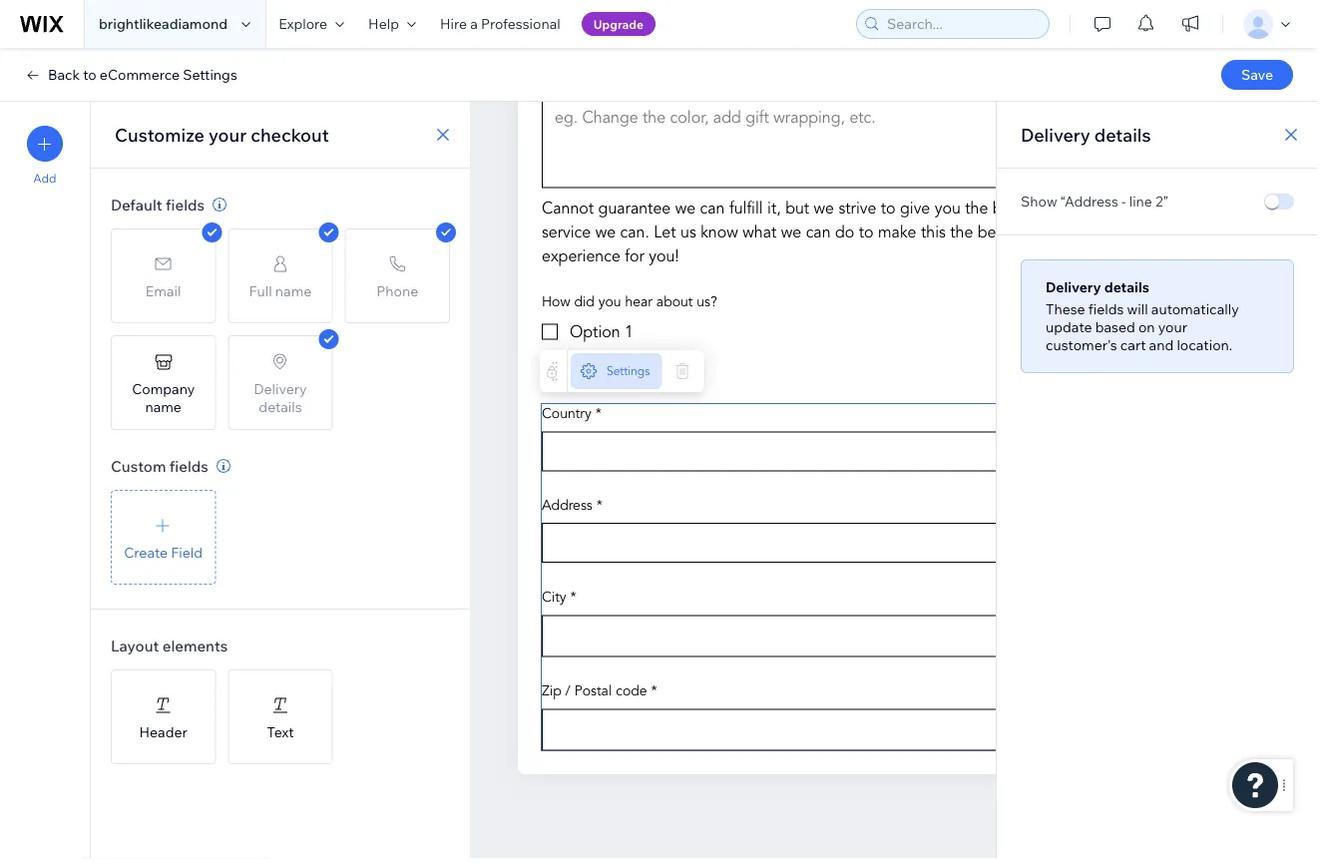 Task type: describe. For each thing, give the bounding box(es) containing it.
professional
[[481, 15, 561, 32]]

hire
[[440, 15, 467, 32]]

fields for default fields
[[166, 195, 205, 214]]

back
[[48, 66, 80, 83]]

add button
[[27, 126, 63, 186]]

based
[[1095, 318, 1135, 336]]

create field button
[[111, 490, 216, 585]]

-
[[1122, 193, 1126, 210]]

your inside delivery details these fields will automatically update based on your customer's cart and location.
[[1158, 318, 1187, 336]]

on
[[1138, 318, 1155, 336]]

explore
[[279, 15, 327, 32]]

customize your checkout
[[115, 123, 329, 146]]

help button
[[356, 0, 428, 48]]

delivery details these fields will automatically update based on your customer's cart and location.
[[1046, 278, 1239, 354]]

name
[[145, 398, 182, 415]]

custom fields
[[111, 457, 208, 475]]

to
[[83, 66, 97, 83]]

delivery for delivery details
[[1021, 123, 1090, 146]]

upgrade button
[[582, 12, 656, 36]]

company
[[132, 380, 195, 397]]

header
[[139, 723, 187, 740]]

hire a professional link
[[428, 0, 573, 48]]

custom
[[111, 457, 166, 475]]

show
[[1021, 193, 1057, 210]]

customer's
[[1046, 336, 1117, 354]]

layout elements
[[111, 636, 228, 655]]

add
[[33, 171, 57, 186]]

delivery details
[[1021, 123, 1151, 146]]

line
[[1129, 193, 1152, 210]]

help
[[368, 15, 399, 32]]

0 vertical spatial your
[[209, 123, 247, 146]]

update
[[1046, 318, 1092, 336]]

create
[[124, 543, 168, 561]]

default fields
[[111, 195, 205, 214]]

details for delivery details these fields will automatically update based on your customer's cart and location.
[[1104, 278, 1150, 296]]

settings button
[[571, 354, 662, 390]]

cart
[[1120, 336, 1146, 354]]

text
[[267, 723, 294, 740]]

fields for custom fields
[[169, 457, 208, 475]]

show "address - line 2"
[[1021, 193, 1168, 210]]



Task type: vqa. For each thing, say whether or not it's contained in the screenshot.
the Developer
no



Task type: locate. For each thing, give the bounding box(es) containing it.
and
[[1149, 336, 1174, 354]]

1 vertical spatial your
[[1158, 318, 1187, 336]]

field
[[171, 543, 203, 561]]

details
[[1094, 123, 1151, 146], [1104, 278, 1150, 296]]

save button
[[1221, 60, 1293, 90]]

details up -
[[1094, 123, 1151, 146]]

upgrade
[[594, 16, 644, 31]]

back to ecommerce settings button
[[24, 66, 237, 84]]

1 vertical spatial delivery
[[1046, 278, 1101, 296]]

details for delivery details
[[1094, 123, 1151, 146]]

fields right default
[[166, 195, 205, 214]]

1 horizontal spatial settings
[[607, 364, 650, 379]]

checkout
[[251, 123, 329, 146]]

"address
[[1061, 193, 1118, 210]]

0 vertical spatial delivery
[[1021, 123, 1090, 146]]

brightlikeadiamond
[[99, 15, 228, 32]]

a
[[470, 15, 478, 32]]

details inside delivery details these fields will automatically update based on your customer's cart and location.
[[1104, 278, 1150, 296]]

0 horizontal spatial your
[[209, 123, 247, 146]]

save
[[1241, 66, 1273, 83]]

2 vertical spatial fields
[[169, 457, 208, 475]]

1 vertical spatial details
[[1104, 278, 1150, 296]]

settings
[[183, 66, 237, 83], [607, 364, 650, 379]]

create field
[[124, 543, 203, 561]]

location.
[[1177, 336, 1233, 354]]

ecommerce
[[100, 66, 180, 83]]

delivery up these
[[1046, 278, 1101, 296]]

delivery for delivery details these fields will automatically update based on your customer's cart and location.
[[1046, 278, 1101, 296]]

delivery
[[1021, 123, 1090, 146], [1046, 278, 1101, 296]]

automatically
[[1151, 300, 1239, 318]]

details up will
[[1104, 278, 1150, 296]]

your left checkout
[[209, 123, 247, 146]]

customize
[[115, 123, 205, 146]]

0 vertical spatial settings
[[183, 66, 237, 83]]

1 horizontal spatial your
[[1158, 318, 1187, 336]]

back to ecommerce settings
[[48, 66, 237, 83]]

0 vertical spatial fields
[[166, 195, 205, 214]]

default
[[111, 195, 162, 214]]

1 vertical spatial settings
[[607, 364, 650, 379]]

2"
[[1156, 193, 1168, 210]]

fields inside delivery details these fields will automatically update based on your customer's cart and location.
[[1088, 300, 1124, 318]]

0 horizontal spatial settings
[[183, 66, 237, 83]]

1 vertical spatial fields
[[1088, 300, 1124, 318]]

0 vertical spatial details
[[1094, 123, 1151, 146]]

company name
[[132, 380, 195, 415]]

delivery inside delivery details these fields will automatically update based on your customer's cart and location.
[[1046, 278, 1101, 296]]

Search... field
[[881, 10, 1043, 38]]

elements
[[162, 636, 228, 655]]

your
[[209, 123, 247, 146], [1158, 318, 1187, 336]]

fields right custom
[[169, 457, 208, 475]]

hire a professional
[[440, 15, 561, 32]]

your up and
[[1158, 318, 1187, 336]]

layout
[[111, 636, 159, 655]]

fields up based at right
[[1088, 300, 1124, 318]]

will
[[1127, 300, 1148, 318]]

these
[[1046, 300, 1085, 318]]

fields
[[166, 195, 205, 214], [1088, 300, 1124, 318], [169, 457, 208, 475]]

delivery up show
[[1021, 123, 1090, 146]]



